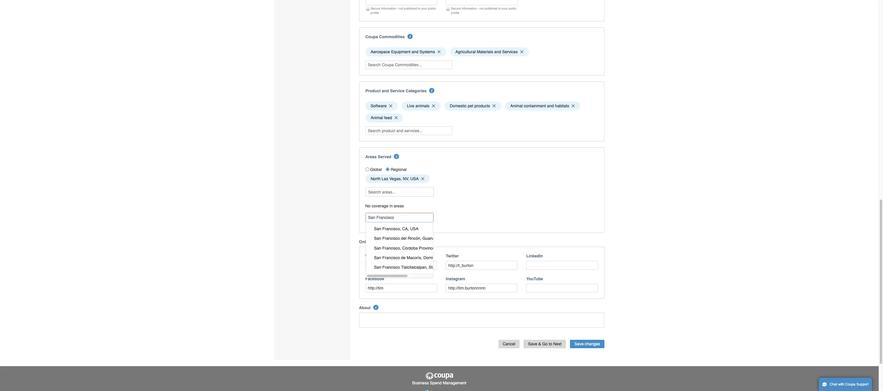 Task type: locate. For each thing, give the bounding box(es) containing it.
public for duns text field
[[509, 7, 517, 10]]

republic
[[444, 256, 460, 261]]

and left services
[[495, 50, 502, 54]]

1 horizontal spatial save
[[575, 342, 584, 347]]

to down duns text field
[[499, 7, 501, 10]]

animal
[[511, 104, 523, 109], [371, 116, 383, 120]]

0 vertical spatial francisco,
[[383, 227, 401, 232]]

habitats
[[556, 104, 570, 109]]

2 horizontal spatial to
[[549, 342, 553, 347]]

and inside agricultural materials and services option
[[495, 50, 502, 54]]

DUNS text field
[[446, 0, 518, 5]]

coverage
[[372, 204, 389, 209]]

2 san from the top
[[374, 237, 382, 241]]

0 horizontal spatial public
[[428, 7, 436, 10]]

profile up coupa commodities
[[371, 11, 379, 14]]

additional information image right about
[[374, 306, 379, 311]]

san
[[374, 227, 382, 232], [374, 237, 382, 241], [374, 246, 382, 251], [374, 256, 382, 261], [374, 266, 382, 270]]

0 vertical spatial search areas... text field
[[366, 188, 433, 197]]

1 horizontal spatial animal
[[511, 104, 523, 109]]

save
[[529, 342, 538, 347], [575, 342, 584, 347]]

areas served
[[366, 155, 392, 159]]

2 public from the left
[[509, 7, 517, 10]]

public
[[428, 7, 436, 10], [509, 7, 517, 10]]

francisco down san francisco, ca, usa
[[383, 237, 400, 241]]

- down tax id text box
[[398, 7, 399, 10]]

services
[[503, 50, 518, 54]]

secure for duns text field
[[451, 7, 461, 10]]

Twitter text field
[[446, 262, 518, 270]]

coupa
[[366, 34, 378, 39], [846, 383, 856, 387]]

live animals option
[[402, 102, 441, 111]]

in
[[390, 204, 393, 209]]

additional information image right categories
[[430, 88, 435, 93]]

3 san from the top
[[374, 246, 382, 251]]

information down duns text field
[[462, 7, 477, 10]]

animal inside option
[[371, 116, 383, 120]]

chat with coupa support button
[[820, 379, 873, 392]]

online presence
[[359, 240, 391, 245]]

1 francisco, from the top
[[383, 227, 401, 232]]

served
[[378, 155, 392, 159]]

2 your from the left
[[502, 7, 508, 10]]

profile down duns text field
[[451, 11, 460, 14]]

1 horizontal spatial secure information - not published to your public profile
[[451, 7, 517, 14]]

1 horizontal spatial secure
[[451, 7, 461, 10]]

1 secure information - not published to your public profile from the left
[[371, 7, 436, 14]]

with
[[839, 383, 845, 387]]

1 vertical spatial usa
[[411, 227, 419, 232]]

1 horizontal spatial to
[[499, 7, 501, 10]]

francisco, for córdoba
[[383, 246, 401, 251]]

domestic
[[450, 104, 467, 109]]

0 horizontal spatial not
[[399, 7, 404, 10]]

usa right ca,
[[411, 227, 419, 232]]

animal containment and habitats option
[[506, 102, 581, 111]]

save & go to next button
[[524, 341, 567, 349]]

1 horizontal spatial coupa
[[846, 383, 856, 387]]

your down tax id text box
[[422, 7, 428, 10]]

equipment
[[392, 50, 411, 54]]

to for tax id text box
[[418, 7, 421, 10]]

-
[[398, 7, 399, 10], [478, 7, 479, 10]]

secure information - not published to your public profile for duns text field
[[451, 7, 517, 14]]

to right go
[[549, 342, 553, 347]]

animal left containment
[[511, 104, 523, 109]]

coupa up aerospace
[[366, 34, 378, 39]]

mexico up "argentina"
[[446, 237, 459, 241]]

areas
[[366, 155, 377, 159]]

published
[[404, 7, 417, 10], [485, 7, 498, 10]]

not down tax id text box
[[399, 7, 404, 10]]

2 francisco, from the top
[[383, 246, 401, 251]]

1 vertical spatial search areas... text field
[[366, 214, 433, 222]]

information down tax id text box
[[381, 7, 397, 10]]

not
[[399, 7, 404, 10], [480, 7, 484, 10]]

and inside animal containment and habitats option
[[548, 104, 554, 109]]

secure information - not published to your public profile down tax id text box
[[371, 7, 436, 14]]

profile
[[371, 11, 379, 14], [451, 11, 460, 14]]

san francisco del rincón, guanajuato, mexico
[[374, 237, 459, 241]]

0 horizontal spatial -
[[398, 7, 399, 10]]

selected areas list box
[[364, 173, 601, 185]]

secure down duns text field
[[451, 7, 461, 10]]

0 horizontal spatial animal
[[371, 116, 383, 120]]

francisco, left ca,
[[383, 227, 401, 232]]

usa right nv,
[[411, 177, 419, 181]]

1 san from the top
[[374, 227, 382, 232]]

save inside button
[[529, 342, 538, 347]]

2 francisco from the top
[[383, 256, 400, 261]]

published down duns text field
[[485, 7, 498, 10]]

1 profile from the left
[[371, 11, 379, 14]]

business spend management
[[413, 382, 467, 386]]

additional information image for areas served
[[394, 154, 400, 159]]

1 vertical spatial francisco,
[[383, 246, 401, 251]]

search areas... text field down north las vegas, nv, usa option
[[366, 188, 433, 197]]

Search areas... text field
[[366, 188, 433, 197], [366, 214, 433, 222]]

- down duns text field
[[478, 7, 479, 10]]

and left the service
[[382, 89, 389, 93]]

secure down tax id text box
[[371, 7, 381, 10]]

secure information - not published to your public profile down duns text field
[[451, 7, 517, 14]]

animal left the feed
[[371, 116, 383, 120]]

dominican
[[424, 256, 443, 261]]

published down tax id text box
[[404, 7, 417, 10]]

your
[[422, 7, 428, 10], [502, 7, 508, 10]]

1 published from the left
[[404, 7, 417, 10]]

and inside aerospace equipment and systems option
[[412, 50, 419, 54]]

1 francisco from the top
[[383, 237, 400, 241]]

and
[[412, 50, 419, 54], [495, 50, 502, 54], [382, 89, 389, 93], [548, 104, 554, 109]]

1 secure from the left
[[371, 7, 381, 10]]

1 horizontal spatial public
[[509, 7, 517, 10]]

save changes
[[575, 342, 601, 347]]

0 horizontal spatial secure information - not published to your public profile
[[371, 7, 436, 14]]

next
[[554, 342, 562, 347]]

additional information image
[[430, 88, 435, 93], [394, 154, 400, 159], [394, 240, 399, 245], [374, 306, 379, 311]]

profile for duns text field
[[451, 11, 460, 14]]

0 horizontal spatial information
[[381, 7, 397, 10]]

1 vertical spatial animal
[[371, 116, 383, 120]]

coupa right with
[[846, 383, 856, 387]]

to for duns text field
[[499, 7, 501, 10]]

1 vertical spatial francisco
[[383, 256, 400, 261]]

categories
[[406, 89, 427, 93]]

francisco left de
[[383, 256, 400, 261]]

1 search areas... text field from the top
[[366, 188, 433, 197]]

and left systems
[[412, 50, 419, 54]]

francisco, down presence at the bottom of the page
[[383, 246, 401, 251]]

selected list box for coupa commodities
[[364, 46, 601, 58]]

de
[[401, 256, 406, 261]]

0 horizontal spatial coupa
[[366, 34, 378, 39]]

animal for animal containment and habitats
[[511, 104, 523, 109]]

0 vertical spatial usa
[[411, 177, 419, 181]]

secure information - not published to your public profile for tax id text box
[[371, 7, 436, 14]]

linkedin
[[527, 254, 544, 259]]

2 selected list box from the top
[[364, 100, 601, 124]]

your down duns text field
[[502, 7, 508, 10]]

0 horizontal spatial published
[[404, 7, 417, 10]]

Search product and services... field
[[366, 127, 453, 135]]

san for san francisco, ca, usa
[[374, 227, 382, 232]]

animal inside option
[[511, 104, 523, 109]]

1 save from the left
[[529, 342, 538, 347]]

0 vertical spatial animal
[[511, 104, 523, 109]]

to
[[418, 7, 421, 10], [499, 7, 501, 10], [549, 342, 553, 347]]

4 san from the top
[[374, 256, 382, 261]]

website
[[366, 254, 381, 259]]

YouTube text field
[[527, 284, 599, 293]]

to down tax id text box
[[418, 7, 421, 10]]

support
[[857, 383, 870, 387]]

1 vertical spatial selected list box
[[364, 100, 601, 124]]

save left &
[[529, 342, 538, 347]]

commodities
[[379, 34, 405, 39]]

information
[[381, 7, 397, 10], [462, 7, 477, 10]]

Instagram text field
[[446, 284, 518, 293]]

go
[[543, 342, 548, 347]]

information for duns text field
[[462, 7, 477, 10]]

0 horizontal spatial to
[[418, 7, 421, 10]]

aerospace equipment and systems
[[371, 50, 436, 54]]

2 secure information - not published to your public profile from the left
[[451, 7, 517, 14]]

additional information image for about
[[374, 306, 379, 311]]

0 horizontal spatial profile
[[371, 11, 379, 14]]

and left habitats on the right top of page
[[548, 104, 554, 109]]

0 vertical spatial mexico
[[446, 237, 459, 241]]

None radio
[[366, 168, 369, 172], [386, 168, 390, 172], [366, 168, 369, 172], [386, 168, 390, 172]]

selected list box containing aerospace equipment and systems
[[364, 46, 601, 58]]

2 vertical spatial francisco
[[383, 266, 400, 270]]

youtube
[[527, 277, 544, 282]]

2 - from the left
[[478, 7, 479, 10]]

1 public from the left
[[428, 7, 436, 10]]

product
[[366, 89, 381, 93]]

About text field
[[359, 314, 605, 329]]

public for tax id text box
[[428, 7, 436, 10]]

san francisco, ca, usa
[[374, 227, 419, 232]]

1 not from the left
[[399, 7, 404, 10]]

additional information image for product and service categories
[[430, 88, 435, 93]]

0 vertical spatial francisco
[[383, 237, 400, 241]]

1 your from the left
[[422, 7, 428, 10]]

1 horizontal spatial mexico
[[459, 266, 472, 270]]

usa
[[411, 177, 419, 181], [411, 227, 419, 232]]

save inside button
[[575, 342, 584, 347]]

1 horizontal spatial -
[[478, 7, 479, 10]]

selected list box for product and service categories
[[364, 100, 601, 124]]

2 save from the left
[[575, 342, 584, 347]]

2 information from the left
[[462, 7, 477, 10]]

additional information image right served
[[394, 154, 400, 159]]

list box
[[366, 223, 472, 279]]

0 horizontal spatial save
[[529, 342, 538, 347]]

systems
[[420, 50, 436, 54]]

francisco up facebook
[[383, 266, 400, 270]]

LinkedIn text field
[[527, 262, 599, 270]]

secure
[[371, 7, 381, 10], [451, 7, 461, 10]]

2 search areas... text field from the top
[[366, 214, 433, 222]]

córdoba
[[403, 246, 418, 251]]

live animals
[[407, 104, 430, 109]]

francisco,
[[383, 227, 401, 232], [383, 246, 401, 251]]

5 san from the top
[[374, 266, 382, 270]]

your for duns text field
[[502, 7, 508, 10]]

software option
[[366, 102, 398, 111]]

selected list box containing software
[[364, 100, 601, 124]]

1 horizontal spatial published
[[485, 7, 498, 10]]

1 vertical spatial coupa
[[846, 383, 856, 387]]

san for san francisco del rincón, guanajuato, mexico
[[374, 237, 382, 241]]

secure information - not published to your public profile
[[371, 7, 436, 14], [451, 7, 517, 14]]

1 - from the left
[[398, 7, 399, 10]]

san francisco tlalcilalcalpan, state of mexico, mexico
[[374, 266, 472, 270]]

business
[[413, 382, 429, 386]]

selected list box
[[364, 46, 601, 58], [364, 100, 601, 124]]

mexico
[[446, 237, 459, 241], [459, 266, 472, 270]]

global
[[371, 167, 382, 172]]

2 secure from the left
[[451, 7, 461, 10]]

1 vertical spatial mexico
[[459, 266, 472, 270]]

3 francisco from the top
[[383, 266, 400, 270]]

search areas... text field down areas
[[366, 214, 433, 222]]

1 horizontal spatial not
[[480, 7, 484, 10]]

save for save & go to next
[[529, 342, 538, 347]]

animal containment and habitats
[[511, 104, 570, 109]]

and for animal containment and habitats
[[548, 104, 554, 109]]

2 not from the left
[[480, 7, 484, 10]]

1 selected list box from the top
[[364, 46, 601, 58]]

1 horizontal spatial information
[[462, 7, 477, 10]]

2 published from the left
[[485, 7, 498, 10]]

save left changes
[[575, 342, 584, 347]]

1 horizontal spatial profile
[[451, 11, 460, 14]]

0 vertical spatial selected list box
[[364, 46, 601, 58]]

additional information image left del
[[394, 240, 399, 245]]

no
[[366, 204, 371, 209]]

not down duns text field
[[480, 7, 484, 10]]

0 horizontal spatial your
[[422, 7, 428, 10]]

mexico,
[[444, 266, 458, 270]]

1 information from the left
[[381, 7, 397, 10]]

twitter
[[446, 254, 459, 259]]

francisco for del
[[383, 237, 400, 241]]

mexico right mexico,
[[459, 266, 472, 270]]

presence
[[373, 240, 391, 245]]

containment
[[524, 104, 546, 109]]

aerospace
[[371, 50, 390, 54]]

2 profile from the left
[[451, 11, 460, 14]]

0 horizontal spatial secure
[[371, 7, 381, 10]]

additional information image for online presence
[[394, 240, 399, 245]]

facebook
[[366, 277, 385, 282]]

1 horizontal spatial your
[[502, 7, 508, 10]]



Task type: vqa. For each thing, say whether or not it's contained in the screenshot.
third San from the top
yes



Task type: describe. For each thing, give the bounding box(es) containing it.
Website text field
[[366, 262, 438, 270]]

- for duns text field
[[478, 7, 479, 10]]

profile for tax id text box
[[371, 11, 379, 14]]

additional information image
[[408, 34, 413, 39]]

materials
[[477, 50, 494, 54]]

animal feed option
[[366, 114, 403, 123]]

cancel link
[[499, 341, 520, 349]]

francisco, for ca,
[[383, 227, 401, 232]]

save changes button
[[571, 341, 605, 349]]

Tax ID text field
[[366, 0, 438, 5]]

north las vegas, nv, usa option
[[366, 175, 430, 184]]

francisco for de
[[383, 256, 400, 261]]

- for tax id text box
[[398, 7, 399, 10]]

agricultural materials and services
[[456, 50, 518, 54]]

changes
[[585, 342, 601, 347]]

argentina
[[437, 246, 455, 251]]

animal feed
[[371, 116, 392, 120]]

published for tax id text box
[[404, 7, 417, 10]]

macorís,
[[407, 256, 423, 261]]

del
[[401, 237, 407, 241]]

coupa commodities
[[366, 34, 405, 39]]

of
[[440, 266, 443, 270]]

north
[[371, 177, 381, 181]]

pet
[[468, 104, 474, 109]]

regional
[[391, 167, 407, 172]]

products
[[475, 104, 491, 109]]

domestic pet products
[[450, 104, 491, 109]]

animal for animal feed
[[371, 116, 383, 120]]

to inside button
[[549, 342, 553, 347]]

no coverage in areas
[[366, 204, 404, 209]]

online
[[359, 240, 372, 245]]

service
[[391, 89, 405, 93]]

agricultural
[[456, 50, 476, 54]]

cancel
[[503, 342, 516, 347]]

san francisco, córdoba province, argentina
[[374, 246, 455, 251]]

published for duns text field
[[485, 7, 498, 10]]

ca,
[[403, 227, 409, 232]]

province,
[[419, 246, 436, 251]]

chat with coupa support
[[831, 383, 870, 387]]

management
[[443, 382, 467, 386]]

feed
[[385, 116, 392, 120]]

save & go to next
[[529, 342, 562, 347]]

san for san francisco de macorís, dominican republic
[[374, 256, 382, 261]]

coupa inside chat with coupa support button
[[846, 383, 856, 387]]

Search Coupa Commodities... field
[[366, 60, 453, 69]]

and for aerospace equipment and systems
[[412, 50, 419, 54]]

vegas,
[[390, 177, 402, 181]]

about
[[359, 306, 371, 311]]

instagram
[[446, 277, 466, 282]]

san francisco de macorís, dominican republic
[[374, 256, 460, 261]]

save for save changes
[[575, 342, 584, 347]]

0 vertical spatial coupa
[[366, 34, 378, 39]]

aerospace equipment and systems option
[[366, 47, 446, 56]]

software
[[371, 104, 387, 109]]

spend
[[430, 382, 442, 386]]

animals
[[416, 104, 430, 109]]

francisco for tlalcilalcalpan,
[[383, 266, 400, 270]]

domestic pet products option
[[445, 102, 502, 111]]

coupa supplier portal image
[[425, 373, 454, 381]]

Facebook text field
[[366, 284, 438, 293]]

your for tax id text box
[[422, 7, 428, 10]]

usa inside option
[[411, 177, 419, 181]]

las
[[382, 177, 389, 181]]

not for tax id text box
[[399, 7, 404, 10]]

and for agricultural materials and services
[[495, 50, 502, 54]]

nv,
[[403, 177, 410, 181]]

live
[[407, 104, 415, 109]]

&
[[539, 342, 542, 347]]

rincón,
[[408, 237, 422, 241]]

north las vegas, nv, usa
[[371, 177, 419, 181]]

information for tax id text box
[[381, 7, 397, 10]]

not for duns text field
[[480, 7, 484, 10]]

product and service categories
[[366, 89, 427, 93]]

tlalcilalcalpan,
[[401, 266, 428, 270]]

san for san francisco tlalcilalcalpan, state of mexico, mexico
[[374, 266, 382, 270]]

secure for tax id text box
[[371, 7, 381, 10]]

0 horizontal spatial mexico
[[446, 237, 459, 241]]

guanajuato,
[[423, 237, 445, 241]]

chat
[[831, 383, 838, 387]]

areas
[[394, 204, 404, 209]]

state
[[429, 266, 439, 270]]

agricultural materials and services option
[[451, 47, 529, 56]]

list box containing san francisco, ca, usa
[[366, 223, 472, 279]]

san for san francisco, córdoba province, argentina
[[374, 246, 382, 251]]



